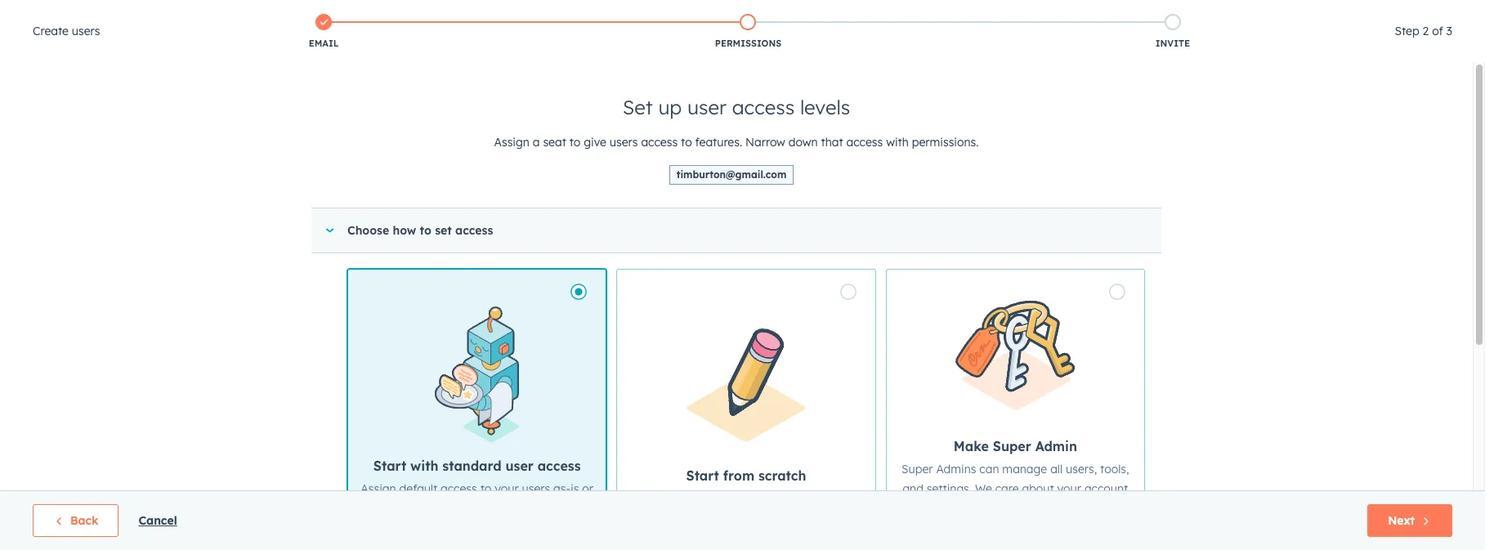 Task type: locate. For each thing, give the bounding box(es) containing it.
upgrade
[[1084, 8, 1129, 21]]

0 horizontal spatial menu item
[[1141, 0, 1144, 26]]

access inside choose how to set access "dropdown button"
[[455, 223, 493, 238]]

0 horizontal spatial a
[[533, 135, 540, 150]]

remove
[[514, 155, 554, 170]]

admin inside make super admin super admins can manage all users, tools, and settings. we care about your account security, so we'll let other super admins know when a new one is added.
[[1036, 438, 1077, 455]]

start inside start with standard user access assign default access to your users as-is or customize for your needs.
[[373, 458, 406, 474]]

upgrade image
[[1066, 7, 1080, 22]]

invite inside "list item"
[[1156, 38, 1190, 49]]

1 vertical spatial from
[[723, 468, 755, 484]]

0 horizontal spatial customize
[[336, 155, 391, 170]]

menu item left calling icon dropdown button
[[1141, 0, 1144, 26]]

start inside option
[[686, 468, 719, 484]]

about
[[764, 155, 798, 170], [1022, 482, 1054, 496]]

admin up the 75 per page 'popup button'
[[902, 318, 937, 333]]

invite inside popup button
[[249, 190, 283, 204]]

0 horizontal spatial new
[[277, 155, 299, 170]]

0 vertical spatial and
[[490, 155, 511, 170]]

assign left 'default'
[[361, 482, 396, 496]]

new inside make super admin super admins can manage all users, tools, and settings. we care about your account security, so we'll let other super admins know when a new one is added.
[[1004, 521, 1026, 536]]

super admin
[[868, 318, 937, 333]]

from left scratch
[[723, 468, 755, 484]]

1 vertical spatial assign
[[361, 482, 396, 496]]

permissions
[[715, 38, 782, 49]]

start for with
[[373, 458, 406, 474]]

0 horizontal spatial is
[[571, 482, 579, 496]]

features.
[[695, 135, 742, 150]]

1 horizontal spatial create
[[238, 155, 274, 170]]

users,
[[302, 155, 333, 170], [1066, 462, 1097, 477]]

none radio inside set up user access levels dialog
[[347, 269, 607, 550]]

your inside make super admin super admins can manage all users, tools, and settings. we care about your account security, so we'll let other super admins know when a new one is added.
[[1058, 482, 1082, 496]]

1 vertical spatial admin
[[1036, 438, 1077, 455]]

last
[[359, 190, 383, 204]]

customize up 'last'
[[336, 155, 391, 170]]

privacy & consent link
[[16, 493, 171, 524]]

0 vertical spatial about
[[764, 155, 798, 170]]

users, up the status
[[302, 155, 333, 170]]

users
[[72, 24, 100, 38], [610, 135, 638, 150], [557, 155, 586, 170], [522, 482, 550, 496]]

3 menu item from the left
[[1299, 0, 1454, 26]]

is
[[571, 482, 579, 496], [1052, 521, 1060, 536]]

tara schultz tarashultz49@gmail.com
[[332, 310, 446, 339]]

start up 'default'
[[373, 458, 406, 474]]

0 vertical spatial admin
[[902, 318, 937, 333]]

set up user access levels
[[623, 95, 851, 119]]

learn more about user permissions
[[695, 155, 901, 170]]

0 horizontal spatial start
[[373, 458, 406, 474]]

menu item up the search hubspot search box
[[1299, 0, 1454, 26]]

new
[[605, 191, 625, 202]]

from
[[589, 155, 615, 170], [723, 468, 755, 484]]

menu item
[[1141, 0, 1144, 26], [1175, 0, 1213, 26], [1299, 0, 1454, 26]]

1 vertical spatial create
[[238, 155, 274, 170]]

from down give
[[589, 155, 615, 170]]

users, inside make super admin super admins can manage all users, tools, and settings. we care about your account security, so we'll let other super admins know when a new one is added.
[[1066, 462, 1097, 477]]

1 horizontal spatial users,
[[1066, 462, 1097, 477]]

press to sort. element
[[828, 271, 834, 285]]

1 vertical spatial with
[[410, 458, 439, 474]]

to up the for
[[480, 482, 492, 496]]

none radio containing start with standard user access
[[347, 269, 607, 550]]

navigation
[[238, 87, 397, 128]]

0 horizontal spatial users,
[[302, 155, 333, 170]]

75
[[878, 377, 891, 392]]

1 horizontal spatial new
[[1004, 521, 1026, 536]]

0 horizontal spatial assign
[[361, 482, 396, 496]]

0 vertical spatial customize
[[336, 155, 391, 170]]

list
[[112, 11, 1385, 53]]

email completed list item
[[112, 11, 536, 53]]

0 vertical spatial create
[[33, 24, 69, 38]]

create inside create users heading
[[33, 24, 69, 38]]

0 vertical spatial admins
[[936, 462, 977, 477]]

calling icon image
[[1152, 7, 1167, 21]]

with up 'default'
[[410, 458, 439, 474]]

a left seat at the left of the page
[[533, 135, 540, 150]]

your down all at the bottom right of the page
[[1058, 482, 1082, 496]]

make super admin super admins can manage all users, tools, and settings. we care about your account security, so we'll let other super admins know when a new one is added.
[[902, 438, 1130, 536]]

new down let
[[1004, 521, 1026, 536]]

2 horizontal spatial menu item
[[1299, 0, 1454, 26]]

0 horizontal spatial create
[[33, 24, 69, 38]]

0 horizontal spatial from
[[589, 155, 615, 170]]

none radio containing make super admin
[[886, 269, 1145, 550]]

customize
[[336, 155, 391, 170], [408, 501, 463, 516]]

1 horizontal spatial is
[[1052, 521, 1060, 536]]

list containing email
[[112, 11, 1385, 53]]

next
[[1388, 513, 1415, 528]]

1 horizontal spatial invite
[[1156, 38, 1190, 49]]

1 vertical spatial is
[[1052, 521, 1060, 536]]

to inside "dropdown button"
[[420, 223, 432, 238]]

tara schultz link
[[332, 310, 586, 325]]

security link
[[16, 524, 171, 550]]

admins
[[936, 462, 977, 477], [1082, 501, 1122, 516]]

access up permissions
[[847, 135, 883, 150]]

about up other
[[1022, 482, 1054, 496]]

0 vertical spatial invite
[[1156, 38, 1190, 49]]

0 horizontal spatial and
[[490, 155, 511, 170]]

1 horizontal spatial menu item
[[1175, 0, 1213, 26]]

Search HubSpot search field
[[1244, 34, 1444, 62]]

invite list item
[[961, 11, 1385, 53]]

1 horizontal spatial about
[[1022, 482, 1054, 496]]

1 vertical spatial a
[[993, 521, 1001, 536]]

0 horizontal spatial admin
[[902, 318, 937, 333]]

0 horizontal spatial invite
[[249, 190, 283, 204]]

create users heading
[[33, 21, 100, 41]]

permissions list item
[[536, 11, 961, 53]]

0 horizontal spatial with
[[410, 458, 439, 474]]

invite down the calling icon
[[1156, 38, 1190, 49]]

assign up remove
[[494, 135, 530, 150]]

1 horizontal spatial start
[[686, 468, 719, 484]]

start from scratch
[[686, 468, 806, 484]]

step 2 of 3
[[1395, 24, 1453, 38]]

1 vertical spatial customize
[[408, 501, 463, 516]]

super
[[868, 318, 899, 333], [993, 438, 1032, 455], [902, 462, 933, 477], [1047, 501, 1079, 516]]

with
[[886, 135, 909, 150], [410, 458, 439, 474]]

-
[[623, 318, 627, 333], [627, 318, 632, 333]]

seat
[[543, 135, 566, 150]]

and left remove
[[490, 155, 511, 170]]

0 vertical spatial users,
[[302, 155, 333, 170]]

1 horizontal spatial assign
[[494, 135, 530, 150]]

1 vertical spatial users,
[[1066, 462, 1097, 477]]

None radio
[[886, 269, 1145, 550]]

email
[[309, 38, 339, 49]]

start left scratch
[[686, 468, 719, 484]]

menu item right calling icon dropdown button
[[1175, 0, 1213, 26]]

0 horizontal spatial admins
[[936, 462, 977, 477]]

0 vertical spatial with
[[886, 135, 909, 150]]

super up manage
[[993, 438, 1032, 455]]

--
[[623, 318, 632, 333]]

access
[[732, 95, 795, 119], [641, 135, 678, 150], [847, 135, 883, 150], [455, 223, 493, 238], [538, 458, 581, 474], [441, 482, 477, 496]]

tarashultz49@gmail.com
[[332, 327, 446, 339]]

caret image
[[325, 229, 334, 233]]

user down down
[[801, 155, 826, 170]]

permissions,
[[420, 155, 487, 170]]

is left or
[[571, 482, 579, 496]]

about down narrow
[[764, 155, 798, 170]]

is inside make super admin super admins can manage all users, tools, and settings. we care about your account security, so we'll let other super admins know when a new one is added.
[[1052, 521, 1060, 536]]

down
[[789, 135, 818, 150]]

to inside start with standard user access assign default access to your users as-is or customize for your needs.
[[480, 482, 492, 496]]

1 horizontal spatial admins
[[1082, 501, 1122, 516]]

how
[[393, 223, 416, 238]]

added.
[[1064, 521, 1101, 536]]

super up settings. on the bottom right of page
[[902, 462, 933, 477]]

users inside start with standard user access assign default access to your users as-is or customize for your needs.
[[522, 482, 550, 496]]

super down access
[[868, 318, 899, 333]]

None radio
[[347, 269, 607, 550]]

1 menu item from the left
[[1141, 0, 1144, 26]]

users, right all at the bottom right of the page
[[1066, 462, 1097, 477]]

to left set
[[420, 223, 432, 238]]

1 vertical spatial about
[[1022, 482, 1054, 496]]

admins down account
[[1082, 501, 1122, 516]]

0 vertical spatial from
[[589, 155, 615, 170]]

start for from
[[686, 468, 719, 484]]

1 horizontal spatial a
[[993, 521, 1001, 536]]

access right set
[[455, 223, 493, 238]]

0 vertical spatial new
[[277, 155, 299, 170]]

settings.
[[927, 482, 972, 496]]

privacy & consent
[[26, 501, 124, 516]]

set
[[623, 95, 653, 119]]

advanced filters (0)
[[475, 190, 588, 204]]

1 horizontal spatial customize
[[408, 501, 463, 516]]

invite
[[1156, 38, 1190, 49], [249, 190, 283, 204]]

admin up all at the bottom right of the page
[[1036, 438, 1077, 455]]

0 vertical spatial is
[[571, 482, 579, 496]]

and up security,
[[903, 482, 924, 496]]

permissions.
[[912, 135, 979, 150]]

user up active
[[394, 155, 417, 170]]

3
[[1447, 24, 1453, 38]]

page
[[917, 377, 946, 392]]

create for create new users, customize user permissions, and remove users from your account.
[[238, 155, 274, 170]]

start
[[373, 458, 406, 474], [686, 468, 719, 484]]

1 vertical spatial new
[[1004, 521, 1026, 536]]

new
[[277, 155, 299, 170], [1004, 521, 1026, 536]]

customize down 'default'
[[408, 501, 463, 516]]

user up needs.
[[506, 458, 534, 474]]

1 vertical spatial invite
[[249, 190, 283, 204]]

2
[[1423, 24, 1429, 38]]

new up "invite status"
[[277, 155, 299, 170]]

a right when
[[993, 521, 1001, 536]]

as-
[[554, 482, 571, 496]]

account
[[1085, 482, 1128, 496]]

is right one
[[1052, 521, 1060, 536]]

1 horizontal spatial and
[[903, 482, 924, 496]]

scratch
[[759, 468, 806, 484]]

filters
[[535, 190, 568, 204]]

know
[[930, 521, 959, 536]]

1 horizontal spatial from
[[723, 468, 755, 484]]

with up "link opens in a new window" image
[[886, 135, 909, 150]]

0 horizontal spatial about
[[764, 155, 798, 170]]

1 horizontal spatial admin
[[1036, 438, 1077, 455]]

1 vertical spatial and
[[903, 482, 924, 496]]

so
[[958, 501, 970, 516]]

admins up settings. on the bottom right of page
[[936, 462, 977, 477]]

invite left the status
[[249, 190, 283, 204]]

standard
[[443, 458, 502, 474]]

a
[[533, 135, 540, 150], [993, 521, 1001, 536]]

and inside make super admin super admins can manage all users, tools, and settings. we care about your account security, so we'll let other super admins know when a new one is added.
[[903, 482, 924, 496]]

press to sort. image
[[828, 271, 834, 282]]

Search name or email address search field
[[242, 227, 479, 256]]

invite status
[[249, 190, 323, 204]]

tools,
[[1101, 462, 1130, 477]]

up
[[658, 95, 682, 119]]

75 per page
[[878, 377, 946, 392]]

choose how to set access button
[[311, 208, 1145, 253]]

user inside start with standard user access assign default access to your users as-is or customize for your needs.
[[506, 458, 534, 474]]

manage
[[1003, 462, 1047, 477]]



Task type: vqa. For each thing, say whether or not it's contained in the screenshot.
the bottommost Admins
yes



Task type: describe. For each thing, give the bounding box(es) containing it.
cancel button
[[138, 511, 177, 531]]

access up account.
[[641, 135, 678, 150]]

assign inside start with standard user access assign default access to your users as-is or customize for your needs.
[[361, 482, 396, 496]]

back button
[[33, 504, 119, 537]]

choose
[[347, 223, 389, 238]]

calling icon button
[[1146, 2, 1174, 24]]

security
[[26, 532, 70, 547]]

access
[[863, 272, 901, 284]]

create new users, customize user permissions, and remove users from your account.
[[238, 155, 695, 170]]

access up the for
[[441, 482, 477, 496]]

for
[[466, 501, 481, 516]]

upgrade menu
[[1054, 0, 1454, 26]]

advanced filters (0) button
[[447, 181, 599, 213]]

last active
[[359, 190, 422, 204]]

&
[[69, 501, 77, 516]]

make
[[954, 438, 989, 455]]

status
[[287, 190, 323, 204]]

step
[[1395, 24, 1420, 38]]

users inside heading
[[72, 24, 100, 38]]

of
[[1432, 24, 1444, 38]]

create users
[[33, 24, 100, 38]]

to left give
[[570, 135, 581, 150]]

is inside start with standard user access assign default access to your users as-is or customize for your needs.
[[571, 482, 579, 496]]

Start from scratch radio
[[617, 269, 876, 550]]

1 - from the left
[[623, 318, 627, 333]]

1
[[787, 377, 794, 392]]

set up user access levels dialog
[[0, 0, 1485, 550]]

75 per page button
[[867, 368, 968, 401]]

about inside make super admin super admins can manage all users, tools, and settings. we care about your account security, so we'll let other super admins know when a new one is added.
[[1022, 482, 1054, 496]]

needs.
[[511, 501, 546, 516]]

let
[[999, 501, 1012, 516]]

main team element
[[1216, 296, 1461, 355]]

can
[[980, 462, 999, 477]]

from inside start from scratch option
[[723, 468, 755, 484]]

permissions
[[830, 155, 898, 170]]

user inside learn more about user permissions link
[[801, 155, 826, 170]]

seat
[[617, 272, 642, 284]]

your right the for
[[484, 501, 508, 516]]

give
[[584, 135, 607, 150]]

(0)
[[572, 190, 588, 204]]

consent
[[80, 501, 124, 516]]

next button
[[1368, 504, 1453, 537]]

we'll
[[973, 501, 996, 516]]

cancel
[[138, 513, 177, 528]]

a inside make super admin super admins can manage all users, tools, and settings. we care about your account security, so we'll let other super admins know when a new one is added.
[[993, 521, 1001, 536]]

account.
[[645, 155, 691, 170]]

2 - from the left
[[627, 318, 632, 333]]

timburton@gmail.com
[[677, 168, 787, 181]]

1 horizontal spatial with
[[886, 135, 909, 150]]

access up narrow
[[732, 95, 795, 119]]

other
[[1016, 501, 1044, 516]]

one
[[1029, 521, 1049, 536]]

to up account.
[[681, 135, 692, 150]]

levels
[[800, 95, 851, 119]]

0 vertical spatial assign
[[494, 135, 530, 150]]

1 vertical spatial admins
[[1082, 501, 1122, 516]]

ascending sort. press to sort descending. image
[[582, 271, 589, 282]]

2 menu item from the left
[[1175, 0, 1213, 26]]

per
[[894, 377, 914, 392]]

schultz
[[361, 310, 402, 325]]

close image
[[1453, 20, 1466, 33]]

pagination navigation
[[719, 373, 867, 395]]

security,
[[909, 501, 955, 516]]

customize inside start with standard user access assign default access to your users as-is or customize for your needs.
[[408, 501, 463, 516]]

default
[[399, 482, 438, 496]]

access up the as-
[[538, 458, 581, 474]]

ascending sort. press to sort descending. element
[[582, 271, 589, 285]]

narrow
[[746, 135, 786, 150]]

invite for invite status
[[249, 190, 283, 204]]

list inside set up user access levels dialog
[[112, 11, 1385, 53]]

your up needs.
[[495, 482, 519, 496]]

assign a seat to give users access to features. narrow down that access with permissions.
[[494, 135, 979, 150]]

super up "added."
[[1047, 501, 1079, 516]]

when
[[962, 521, 990, 536]]

back
[[70, 513, 98, 528]]

1 button
[[782, 374, 799, 395]]

privacy
[[26, 501, 66, 516]]

care
[[996, 482, 1019, 496]]

tara
[[332, 310, 357, 325]]

invite for invite
[[1156, 38, 1190, 49]]

with inside start with standard user access assign default access to your users as-is or customize for your needs.
[[410, 458, 439, 474]]

invite status button
[[248, 181, 335, 213]]

your up new
[[618, 155, 642, 170]]

user right up
[[688, 95, 727, 119]]

learn
[[695, 155, 728, 170]]

learn more about user permissions link
[[695, 155, 918, 174]]

prev
[[750, 377, 776, 392]]

we
[[975, 482, 992, 496]]

prev button
[[719, 374, 782, 395]]

choose how to set access
[[347, 223, 493, 238]]

all
[[1051, 462, 1063, 477]]

that
[[821, 135, 843, 150]]

0 vertical spatial a
[[533, 135, 540, 150]]

or
[[582, 482, 594, 496]]

set
[[435, 223, 452, 238]]

link opens in a new window image
[[904, 155, 916, 174]]

create for create users
[[33, 24, 69, 38]]

start with standard user access assign default access to your users as-is or customize for your needs.
[[361, 458, 594, 516]]

last active button
[[358, 181, 434, 213]]

advanced
[[475, 190, 532, 204]]



